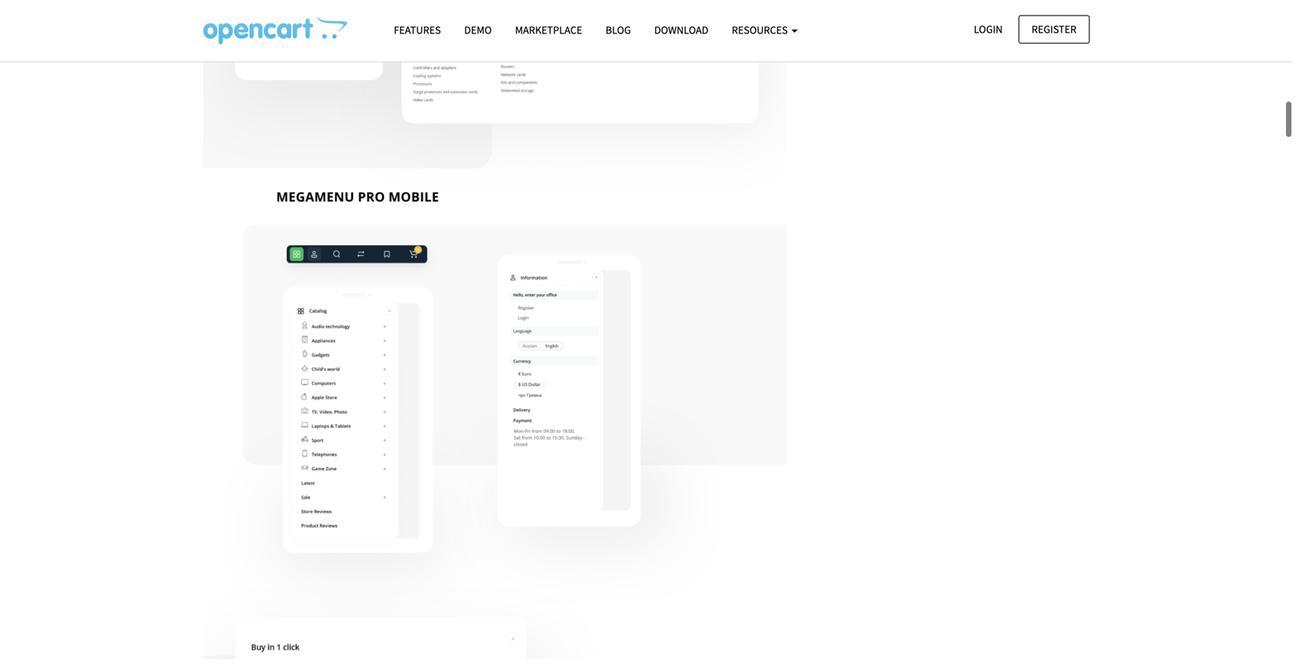 Task type: vqa. For each thing, say whether or not it's contained in the screenshot.
Download
yes



Task type: describe. For each thing, give the bounding box(es) containing it.
download
[[655, 23, 709, 37]]

marketplace
[[515, 23, 583, 37]]

register
[[1032, 22, 1077, 36]]

register link
[[1019, 15, 1091, 43]]

demo link
[[453, 16, 504, 44]]

login link
[[961, 15, 1017, 43]]

download link
[[643, 16, 721, 44]]

marketplace link
[[504, 16, 594, 44]]



Task type: locate. For each thing, give the bounding box(es) containing it.
resources
[[732, 23, 790, 37]]

blog link
[[594, 16, 643, 44]]

blog
[[606, 23, 631, 37]]

demo
[[465, 23, 492, 37]]

login
[[975, 22, 1003, 36]]

opencart - cyberstore - advanced multipurpose opencart theme image
[[203, 16, 347, 44]]

resources link
[[721, 16, 810, 44]]

features
[[394, 23, 441, 37]]

features link
[[382, 16, 453, 44]]



